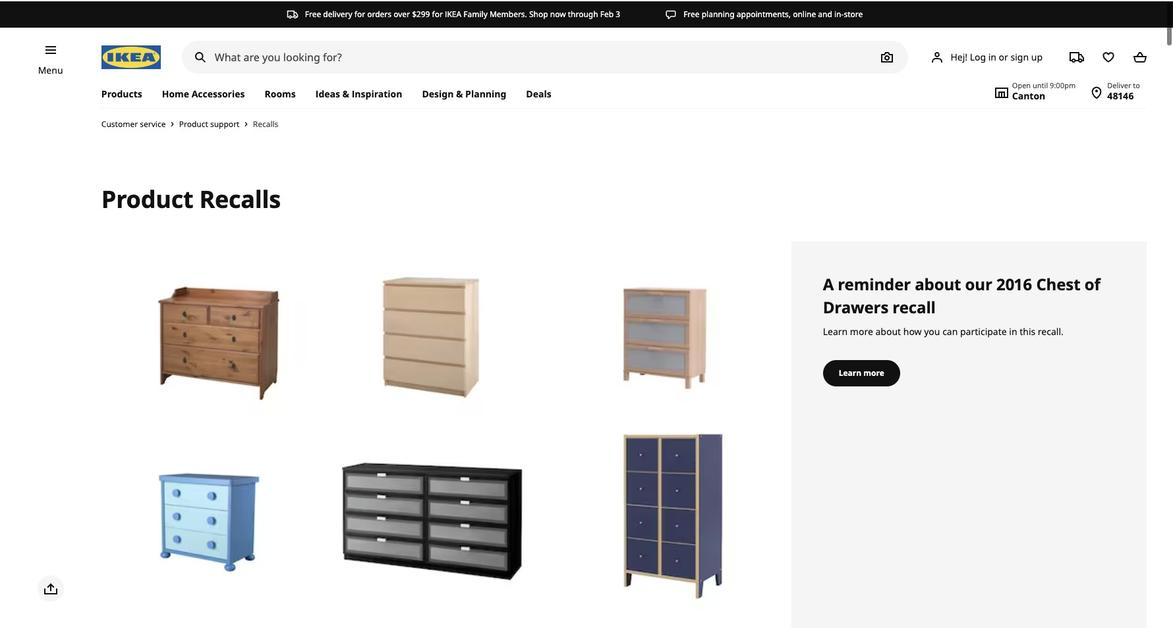 Task type: locate. For each thing, give the bounding box(es) containing it.
reminder
[[838, 272, 911, 294]]

learn for learn more about how you can participate in this recall.
[[823, 324, 848, 337]]

learn more about how you can participate in this recall.
[[823, 324, 1064, 337]]

0 horizontal spatial &
[[342, 86, 349, 99]]

over
[[394, 7, 410, 18]]

None search field
[[182, 40, 909, 73]]

1 vertical spatial product
[[101, 182, 193, 214]]

free left delivery
[[305, 7, 321, 18]]

canton
[[1012, 88, 1046, 101]]

participate
[[960, 324, 1007, 337]]

$299
[[412, 7, 430, 18]]

open
[[1012, 79, 1031, 89]]

free inside free planning appointments, online and in-store link
[[684, 7, 700, 18]]

about inside a reminder about our 2016 chest of drawers recall
[[915, 272, 961, 294]]

products
[[101, 86, 142, 99]]

customer service
[[101, 117, 166, 129]]

about up recall
[[915, 272, 961, 294]]

& for ideas
[[342, 86, 349, 99]]

0 horizontal spatial about
[[876, 324, 901, 337]]

in
[[989, 49, 997, 62], [1009, 324, 1017, 337]]

learn
[[823, 324, 848, 337], [839, 366, 862, 377]]

rooms
[[265, 86, 296, 99]]

deliver to 48146
[[1108, 79, 1140, 101]]

for
[[354, 7, 365, 18], [432, 7, 443, 18]]

deals link
[[516, 79, 561, 107]]

1 vertical spatial learn
[[839, 366, 862, 377]]

1 horizontal spatial in
[[1009, 324, 1017, 337]]

service
[[140, 117, 166, 129]]

more inside button
[[864, 366, 884, 377]]

more
[[850, 324, 873, 337], [864, 366, 884, 377]]

1 vertical spatial recalls
[[199, 182, 281, 214]]

product for product support
[[179, 117, 208, 129]]

ideas
[[316, 86, 340, 99]]

for left 'ikea'
[[432, 7, 443, 18]]

rooms link
[[255, 79, 306, 107]]

log
[[970, 49, 986, 62]]

0 vertical spatial in
[[989, 49, 997, 62]]

1 vertical spatial in
[[1009, 324, 1017, 337]]

product for product recalls
[[101, 182, 193, 214]]

2016
[[997, 272, 1032, 294]]

1 horizontal spatial for
[[432, 7, 443, 18]]

hej!
[[951, 49, 968, 62]]

family
[[464, 7, 488, 18]]

1 horizontal spatial &
[[456, 86, 463, 99]]

deliver
[[1108, 79, 1131, 89]]

you
[[924, 324, 940, 337]]

0 horizontal spatial for
[[354, 7, 365, 18]]

0 vertical spatial learn
[[823, 324, 848, 337]]

to
[[1133, 79, 1140, 89]]

1 vertical spatial about
[[876, 324, 901, 337]]

accessories
[[192, 86, 245, 99]]

free planning appointments, online and in-store
[[684, 7, 863, 18]]

& right design
[[456, 86, 463, 99]]

planning
[[702, 7, 735, 18]]

free left "planning"
[[684, 7, 700, 18]]

1 for from the left
[[354, 7, 365, 18]]

for left orders
[[354, 7, 365, 18]]

delivery
[[323, 7, 352, 18]]

product support link
[[179, 117, 240, 129]]

0 vertical spatial product
[[179, 117, 208, 129]]

Search by product text field
[[182, 40, 909, 73]]

free for free delivery for orders over $299 for ikea family members. shop now through feb 3
[[305, 7, 321, 18]]

more for learn more about how you can participate in this recall.
[[850, 324, 873, 337]]

1 horizontal spatial about
[[915, 272, 961, 294]]

1 free from the left
[[305, 7, 321, 18]]

customer
[[101, 117, 138, 129]]

free
[[305, 7, 321, 18], [684, 7, 700, 18]]

learn inside button
[[839, 366, 862, 377]]

of
[[1085, 272, 1101, 294]]

home
[[162, 86, 189, 99]]

about
[[915, 272, 961, 294], [876, 324, 901, 337]]

learn for learn more
[[839, 366, 862, 377]]

recalls
[[253, 117, 278, 128], [199, 182, 281, 214]]

0 horizontal spatial free
[[305, 7, 321, 18]]

in left the this
[[1009, 324, 1017, 337]]

0 vertical spatial more
[[850, 324, 873, 337]]

& right ideas
[[342, 86, 349, 99]]

shop
[[529, 7, 548, 18]]

&
[[342, 86, 349, 99], [456, 86, 463, 99]]

product
[[179, 117, 208, 129], [101, 182, 193, 214]]

2 & from the left
[[456, 86, 463, 99]]

1 & from the left
[[342, 86, 349, 99]]

until
[[1033, 79, 1048, 89]]

1 horizontal spatial free
[[684, 7, 700, 18]]

home accessories link
[[152, 79, 255, 107]]

now
[[550, 7, 566, 18]]

menu
[[38, 63, 63, 75]]

about left how
[[876, 324, 901, 337]]

0 vertical spatial about
[[915, 272, 961, 294]]

members.
[[490, 7, 527, 18]]

ideas & inspiration link
[[306, 79, 412, 107]]

1 vertical spatial more
[[864, 366, 884, 377]]

appointments,
[[737, 7, 791, 18]]

in left or
[[989, 49, 997, 62]]

products link
[[101, 79, 152, 107]]

free inside free delivery for orders over $299 for ikea family members. shop now through feb 3 link
[[305, 7, 321, 18]]

more for learn more
[[864, 366, 884, 377]]

can
[[943, 324, 958, 337]]

and
[[818, 7, 832, 18]]

2 free from the left
[[684, 7, 700, 18]]

a reminder about our 2016 chest of drawers recall
[[823, 272, 1101, 317]]



Task type: describe. For each thing, give the bounding box(es) containing it.
open until 9:00pm canton
[[1012, 79, 1076, 101]]

sign
[[1011, 49, 1029, 62]]

orders
[[367, 7, 392, 18]]

free for free planning appointments, online and in-store
[[684, 7, 700, 18]]

ikea logotype, go to start page image
[[101, 44, 161, 68]]

feb
[[600, 7, 614, 18]]

0 vertical spatial recalls
[[253, 117, 278, 128]]

drawers
[[823, 295, 889, 317]]

design
[[422, 86, 454, 99]]

product recalls
[[101, 182, 281, 214]]

learn more
[[839, 366, 884, 377]]

deals
[[526, 86, 552, 99]]

our
[[965, 272, 993, 294]]

about for more
[[876, 324, 901, 337]]

chest
[[1036, 272, 1081, 294]]

free delivery for orders over $299 for ikea family members. shop now through feb 3
[[305, 7, 620, 18]]

& for design
[[456, 86, 463, 99]]

through
[[568, 7, 598, 18]]

menu button
[[38, 62, 63, 76]]

or
[[999, 49, 1008, 62]]

3
[[616, 7, 620, 18]]

design & planning
[[422, 86, 506, 99]]

online
[[793, 7, 816, 18]]

learn more button
[[823, 359, 900, 385]]

customer service link
[[101, 117, 166, 129]]

this
[[1020, 324, 1036, 337]]

product support
[[179, 117, 240, 129]]

recall.
[[1038, 324, 1064, 337]]

in-
[[835, 7, 844, 18]]

ideas & inspiration
[[316, 86, 402, 99]]

free delivery for orders over $299 for ikea family members. shop now through feb 3 link
[[287, 7, 620, 19]]

store
[[844, 7, 863, 18]]

recall
[[893, 295, 936, 317]]

planning
[[465, 86, 506, 99]]

how
[[904, 324, 922, 337]]

inspiration
[[352, 86, 402, 99]]

hej! log in or sign up link
[[914, 43, 1059, 69]]

ikea
[[445, 7, 462, 18]]

48146
[[1108, 88, 1134, 101]]

free planning appointments, online and in-store link
[[665, 7, 863, 19]]

support
[[210, 117, 240, 129]]

home accessories
[[162, 86, 245, 99]]

0 horizontal spatial in
[[989, 49, 997, 62]]

up
[[1031, 49, 1043, 62]]

2 for from the left
[[432, 7, 443, 18]]

design & planning link
[[412, 79, 516, 107]]

about for reminder
[[915, 272, 961, 294]]

a
[[823, 272, 834, 294]]

hej! log in or sign up
[[951, 49, 1043, 62]]

9:00pm
[[1050, 79, 1076, 89]]



Task type: vqa. For each thing, say whether or not it's contained in the screenshot.
quantity input value text box
no



